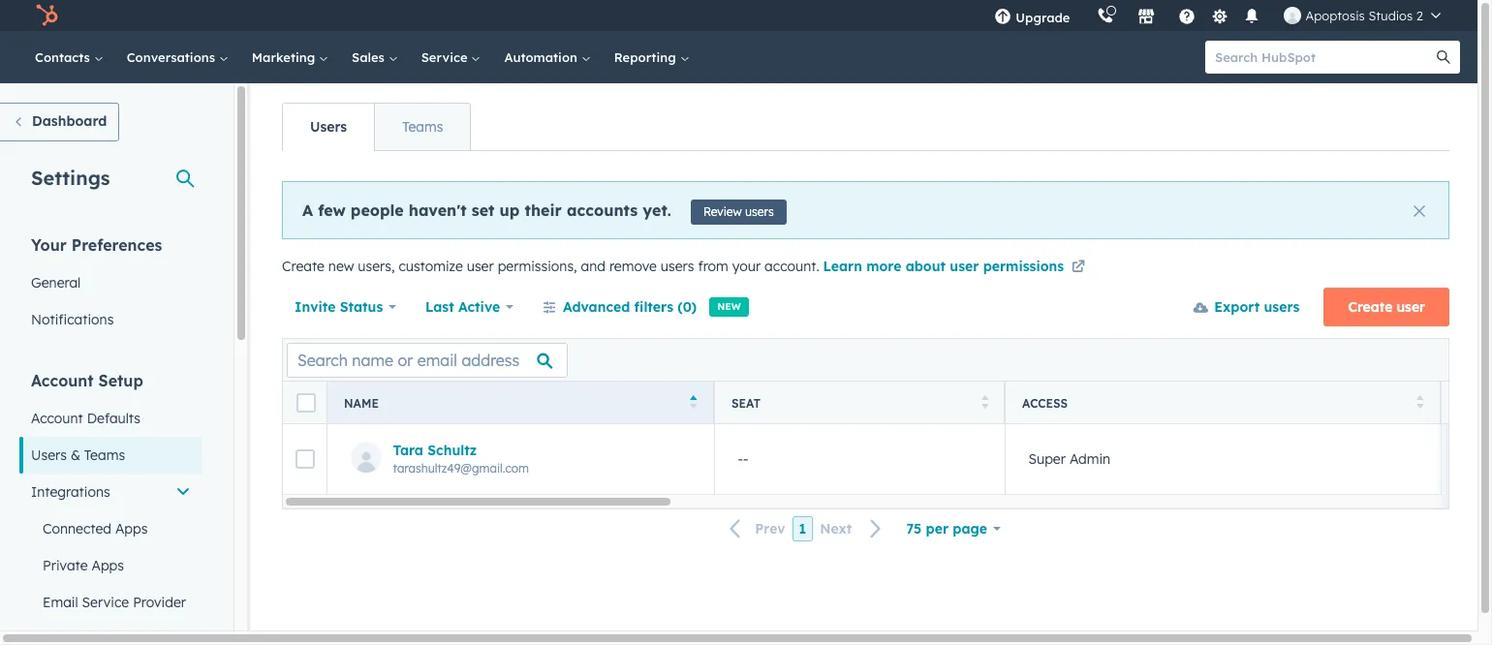Task type: vqa. For each thing, say whether or not it's contained in the screenshot.
The to the bottom
no



Task type: locate. For each thing, give the bounding box(es) containing it.
press to sort. element for seat
[[982, 395, 989, 411]]

from
[[698, 258, 729, 275]]

apoptosis studios 2
[[1306, 8, 1424, 23]]

last
[[426, 299, 454, 316]]

1 - from the left
[[738, 451, 744, 468]]

1 horizontal spatial create
[[1349, 299, 1393, 316]]

service right sales link
[[421, 49, 472, 65]]

user right "about"
[[950, 258, 979, 275]]

users inside a few people haven't set up their accounts yet. alert
[[745, 205, 774, 219]]

link opens in a new window image
[[1072, 257, 1086, 280], [1072, 261, 1086, 275]]

users link
[[283, 104, 374, 150]]

press to sort. image
[[982, 395, 989, 409]]

export users button
[[1182, 288, 1313, 327]]

create inside button
[[1349, 299, 1393, 316]]

users right review at the left of the page
[[745, 205, 774, 219]]

help image
[[1179, 9, 1197, 26]]

apps up private apps link
[[115, 521, 148, 538]]

2 link opens in a new window image from the top
[[1072, 261, 1086, 275]]

create
[[282, 258, 325, 275], [1349, 299, 1393, 316]]

your
[[733, 258, 761, 275]]

people
[[351, 200, 404, 220]]

2
[[1417, 8, 1424, 23]]

create user button
[[1325, 288, 1450, 327]]

apps up email service provider link
[[92, 557, 124, 575]]

create for create new users, customize user permissions, and remove users from your account.
[[282, 258, 325, 275]]

users
[[310, 118, 347, 136], [31, 447, 67, 464]]

navigation containing users
[[282, 103, 472, 151]]

1 vertical spatial service
[[82, 594, 129, 612]]

account for account defaults
[[31, 410, 83, 427]]

0 vertical spatial create
[[282, 258, 325, 275]]

user up press to sort. image
[[1397, 299, 1426, 316]]

users for review users
[[745, 205, 774, 219]]

preferences
[[71, 236, 162, 255]]

connected apps link
[[19, 511, 203, 548]]

users & teams
[[31, 447, 125, 464]]

active
[[459, 299, 500, 316]]

navigation
[[282, 103, 472, 151]]

users inside account setup element
[[31, 447, 67, 464]]

0 vertical spatial service
[[421, 49, 472, 65]]

teams down service link
[[402, 118, 443, 136]]

2 vertical spatial users
[[1265, 299, 1300, 316]]

1 horizontal spatial users
[[310, 118, 347, 136]]

new
[[328, 258, 354, 275]]

teams inside teams link
[[402, 118, 443, 136]]

1 vertical spatial users
[[31, 447, 67, 464]]

invite status
[[295, 299, 383, 316]]

0 horizontal spatial users
[[31, 447, 67, 464]]

1 horizontal spatial teams
[[402, 118, 443, 136]]

apps
[[115, 521, 148, 538], [92, 557, 124, 575]]

yet.
[[643, 200, 672, 220]]

pagination navigation
[[719, 517, 894, 542]]

few
[[318, 200, 346, 220]]

1 press to sort. element from the left
[[982, 395, 989, 411]]

teams
[[402, 118, 443, 136], [84, 447, 125, 464]]

menu
[[981, 0, 1455, 31]]

account up &
[[31, 410, 83, 427]]

tara schultz link
[[393, 442, 695, 459]]

75 per page
[[907, 521, 988, 538]]

1 vertical spatial users
[[661, 258, 695, 275]]

1 account from the top
[[31, 371, 94, 391]]

1 vertical spatial create
[[1349, 299, 1393, 316]]

next
[[820, 521, 852, 538]]

users for export users
[[1265, 299, 1300, 316]]

reporting link
[[603, 31, 701, 83]]

1 horizontal spatial service
[[421, 49, 472, 65]]

account
[[31, 371, 94, 391], [31, 410, 83, 427]]

your
[[31, 236, 67, 255]]

1 horizontal spatial user
[[950, 258, 979, 275]]

about
[[906, 258, 946, 275]]

account setup
[[31, 371, 143, 391]]

1 vertical spatial teams
[[84, 447, 125, 464]]

super
[[1029, 451, 1066, 468]]

filters
[[635, 299, 674, 316]]

2 account from the top
[[31, 410, 83, 427]]

learn
[[823, 258, 863, 275]]

user
[[467, 258, 494, 275], [950, 258, 979, 275], [1397, 299, 1426, 316]]

0 horizontal spatial service
[[82, 594, 129, 612]]

advanced filters (0) button
[[530, 288, 710, 327]]

2 press to sort. element from the left
[[1418, 395, 1425, 411]]

tara schultz image
[[1285, 7, 1302, 24]]

0 vertical spatial users
[[310, 118, 347, 136]]

invite status button
[[294, 288, 397, 327]]

tara schultz tarashultz49@gmail.com
[[393, 442, 529, 475]]

1 horizontal spatial users
[[745, 205, 774, 219]]

users & teams link
[[19, 437, 203, 474]]

0 horizontal spatial create
[[282, 258, 325, 275]]

0 horizontal spatial users
[[661, 258, 695, 275]]

account.
[[765, 258, 820, 275]]

customize
[[399, 258, 463, 275]]

2 horizontal spatial user
[[1397, 299, 1426, 316]]

0 vertical spatial users
[[745, 205, 774, 219]]

account up account defaults
[[31, 371, 94, 391]]

private apps
[[43, 557, 124, 575]]

user inside button
[[1397, 299, 1426, 316]]

provider
[[133, 594, 186, 612]]

1 vertical spatial apps
[[92, 557, 124, 575]]

email service provider
[[43, 594, 186, 612]]

--
[[738, 451, 749, 468]]

connected apps
[[43, 521, 148, 538]]

teams right &
[[84, 447, 125, 464]]

users for users & teams
[[31, 447, 67, 464]]

search image
[[1438, 50, 1451, 64]]

Search HubSpot search field
[[1206, 41, 1443, 74]]

upgrade image
[[995, 9, 1012, 26]]

per
[[926, 521, 949, 538]]

1 vertical spatial account
[[31, 410, 83, 427]]

settings image
[[1212, 8, 1229, 26]]

your preferences element
[[19, 235, 203, 338]]

user up active
[[467, 258, 494, 275]]

learn more about user permissions
[[823, 258, 1069, 275]]

users left &
[[31, 447, 67, 464]]

0 vertical spatial apps
[[115, 521, 148, 538]]

(0)
[[678, 299, 697, 316]]

0 horizontal spatial press to sort. element
[[982, 395, 989, 411]]

contacts link
[[23, 31, 115, 83]]

calling icon image
[[1098, 8, 1115, 25]]

2 horizontal spatial users
[[1265, 299, 1300, 316]]

notifications
[[31, 311, 114, 329]]

ascending sort. press to sort descending. element
[[691, 395, 698, 411]]

0 vertical spatial teams
[[402, 118, 443, 136]]

1 horizontal spatial press to sort. element
[[1418, 395, 1425, 411]]

0 vertical spatial account
[[31, 371, 94, 391]]

service down private apps link
[[82, 594, 129, 612]]

users right export
[[1265, 299, 1300, 316]]

apps for private apps
[[92, 557, 124, 575]]

prev button
[[719, 517, 793, 542]]

users down marketing link
[[310, 118, 347, 136]]

link opens in a new window image inside learn more about user permissions link
[[1072, 261, 1086, 275]]

users left from
[[661, 258, 695, 275]]

their
[[525, 200, 562, 220]]

-
[[738, 451, 744, 468], [744, 451, 749, 468]]

0 horizontal spatial teams
[[84, 447, 125, 464]]

settings
[[31, 166, 110, 190]]

invite
[[295, 299, 336, 316]]

press to sort. element
[[982, 395, 989, 411], [1418, 395, 1425, 411]]

menu item
[[1084, 0, 1088, 31]]

apoptosis studios 2 button
[[1273, 0, 1453, 31]]

account defaults
[[31, 410, 141, 427]]

review users button
[[691, 200, 787, 225]]



Task type: describe. For each thing, give the bounding box(es) containing it.
Search name or email address search field
[[287, 343, 568, 378]]

access
[[1023, 396, 1068, 411]]

set
[[472, 200, 495, 220]]

automation
[[504, 49, 581, 65]]

private
[[43, 557, 88, 575]]

tara
[[393, 442, 424, 459]]

dashboard link
[[0, 103, 120, 142]]

dashboard
[[32, 112, 107, 130]]

press to sort. image
[[1418, 395, 1425, 409]]

main team element
[[1441, 425, 1493, 494]]

remove
[[610, 258, 657, 275]]

haven't
[[409, 200, 467, 220]]

users,
[[358, 258, 395, 275]]

marketplaces button
[[1127, 0, 1168, 31]]

1 link opens in a new window image from the top
[[1072, 257, 1086, 280]]

marketing link
[[240, 31, 340, 83]]

notifications image
[[1244, 9, 1262, 26]]

0 horizontal spatial user
[[467, 258, 494, 275]]

and
[[581, 258, 606, 275]]

search button
[[1428, 41, 1461, 74]]

advanced
[[563, 299, 630, 316]]

account for account setup
[[31, 371, 94, 391]]

settings link
[[1208, 5, 1233, 26]]

apps for connected apps
[[115, 521, 148, 538]]

sales
[[352, 49, 388, 65]]

export users
[[1215, 299, 1300, 316]]

apoptosis
[[1306, 8, 1366, 23]]

prev
[[755, 521, 786, 538]]

marketing
[[252, 49, 319, 65]]

a few people haven't set up their accounts yet. alert
[[282, 181, 1450, 239]]

create user
[[1349, 299, 1426, 316]]

email service provider link
[[19, 585, 203, 621]]

setup
[[98, 371, 143, 391]]

75 per page button
[[894, 510, 1014, 549]]

page
[[953, 521, 988, 538]]

advanced filters (0)
[[563, 299, 697, 316]]

upgrade
[[1016, 10, 1071, 25]]

more
[[867, 258, 902, 275]]

press to sort. element for access
[[1418, 395, 1425, 411]]

sales link
[[340, 31, 410, 83]]

create for create user
[[1349, 299, 1393, 316]]

teams inside "users & teams" link
[[84, 447, 125, 464]]

name
[[344, 396, 379, 411]]

close image
[[1414, 206, 1426, 217]]

1
[[799, 521, 807, 538]]

next button
[[813, 517, 894, 542]]

learn more about user permissions link
[[823, 257, 1089, 280]]

calling icon button
[[1090, 3, 1123, 28]]

users for users
[[310, 118, 347, 136]]

1 button
[[793, 517, 813, 542]]

integrations button
[[19, 474, 203, 511]]

connected
[[43, 521, 111, 538]]

last active
[[426, 299, 500, 316]]

last active button
[[425, 288, 515, 327]]

schultz
[[428, 442, 477, 459]]

notifications link
[[19, 301, 203, 338]]

up
[[500, 200, 520, 220]]

status
[[340, 299, 383, 316]]

75
[[907, 521, 922, 538]]

help button
[[1171, 0, 1204, 31]]

studios
[[1369, 8, 1414, 23]]

service link
[[410, 31, 493, 83]]

admin
[[1070, 451, 1111, 468]]

menu containing apoptosis studios 2
[[981, 0, 1455, 31]]

general link
[[19, 265, 203, 301]]

super admin
[[1029, 451, 1111, 468]]

permissions,
[[498, 258, 577, 275]]

a few people haven't set up their accounts yet.
[[302, 200, 672, 220]]

hubspot image
[[35, 4, 58, 27]]

seat
[[732, 396, 761, 411]]

account setup element
[[19, 370, 203, 646]]

2 - from the left
[[744, 451, 749, 468]]

tarashultz49@gmail.com
[[393, 461, 529, 475]]

ascending sort. press to sort descending. image
[[691, 395, 698, 409]]

notifications button
[[1236, 0, 1269, 31]]

integrations
[[31, 484, 110, 501]]

your preferences
[[31, 236, 162, 255]]

service inside account setup element
[[82, 594, 129, 612]]

reporting
[[614, 49, 680, 65]]

conversations
[[127, 49, 219, 65]]

hubspot link
[[23, 4, 73, 27]]

contacts
[[35, 49, 94, 65]]

marketplaces image
[[1138, 9, 1156, 26]]

automation link
[[493, 31, 603, 83]]



